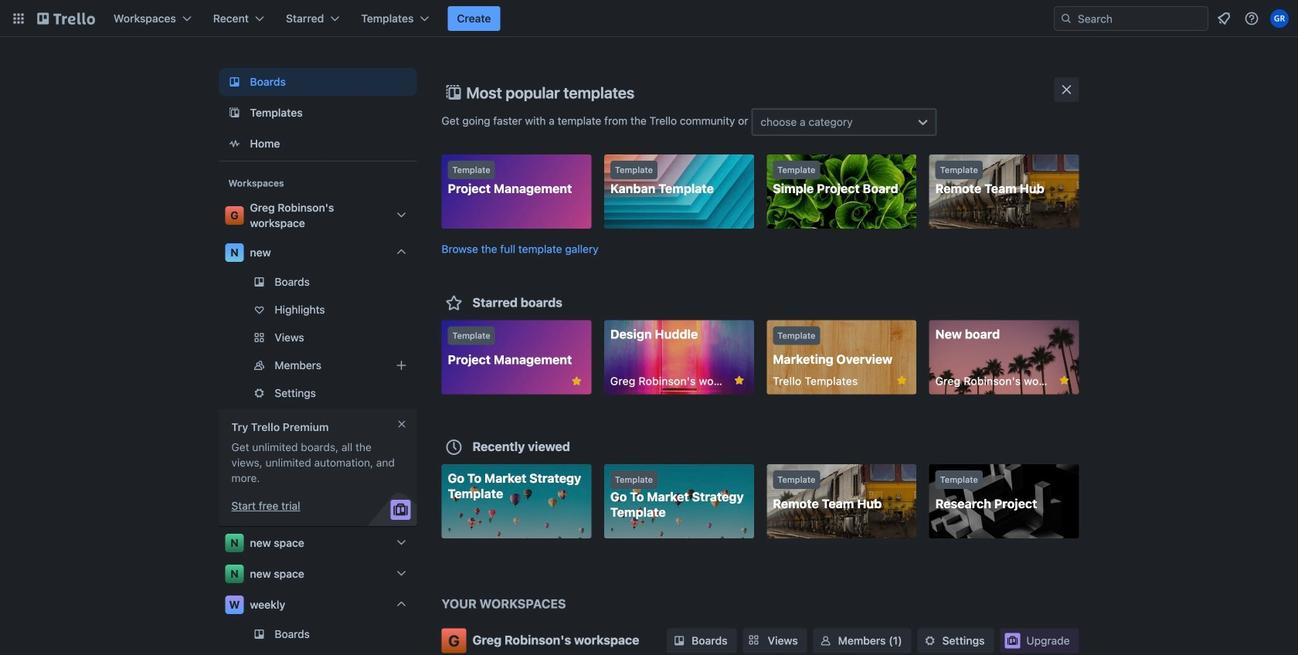 Task type: vqa. For each thing, say whether or not it's contained in the screenshot.
Custom Fields button
no



Task type: locate. For each thing, give the bounding box(es) containing it.
2 horizontal spatial click to unstar this board. it will be removed from your starred list. image
[[895, 374, 909, 388]]

2 horizontal spatial sm image
[[922, 633, 938, 649]]

0 notifications image
[[1215, 9, 1233, 28]]

click to unstar this board. it will be removed from your starred list. image
[[732, 374, 746, 388], [895, 374, 909, 388], [570, 374, 584, 388]]

greg robinson (gregrobinson96) image
[[1271, 9, 1289, 28]]

1 horizontal spatial click to unstar this board. it will be removed from your starred list. image
[[732, 374, 746, 388]]

0 horizontal spatial sm image
[[672, 633, 687, 649]]

add image
[[392, 356, 411, 375]]

search image
[[1060, 12, 1073, 25]]

1 horizontal spatial sm image
[[818, 633, 834, 649]]

sm image
[[672, 633, 687, 649], [818, 633, 834, 649], [922, 633, 938, 649]]



Task type: describe. For each thing, give the bounding box(es) containing it.
Search field
[[1054, 6, 1209, 31]]

open information menu image
[[1244, 11, 1260, 26]]

primary element
[[0, 0, 1298, 37]]

template board image
[[225, 104, 244, 122]]

0 horizontal spatial click to unstar this board. it will be removed from your starred list. image
[[570, 374, 584, 388]]

board image
[[225, 73, 244, 91]]

home image
[[225, 134, 244, 153]]

2 sm image from the left
[[818, 633, 834, 649]]

1 sm image from the left
[[672, 633, 687, 649]]

click to unstar this board. it will be removed from your starred list. image
[[1058, 374, 1072, 388]]

3 sm image from the left
[[922, 633, 938, 649]]

back to home image
[[37, 6, 95, 31]]



